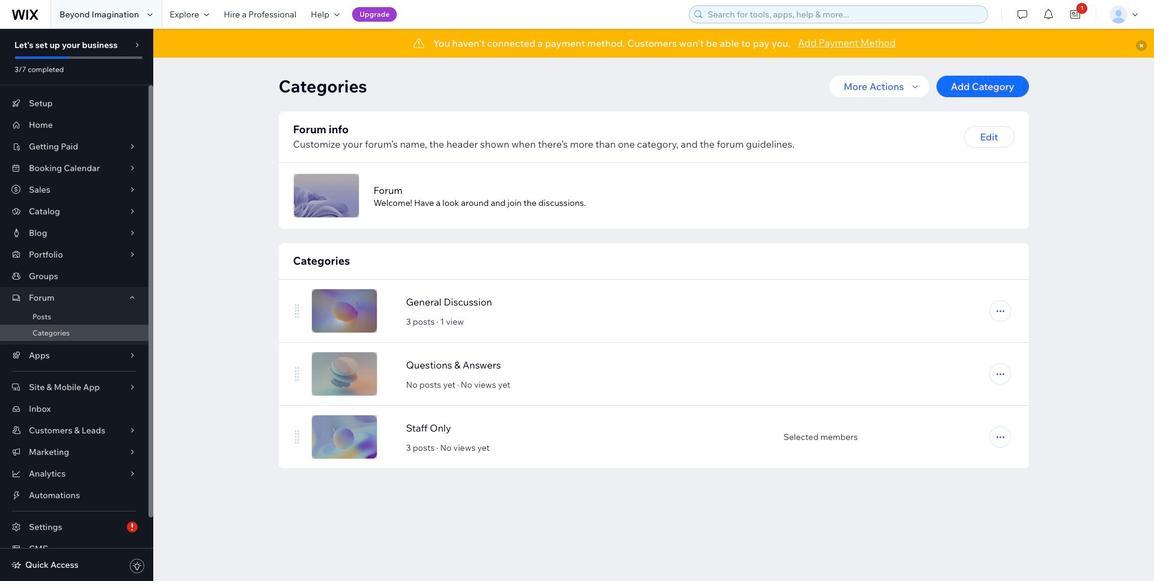 Task type: describe. For each thing, give the bounding box(es) containing it.
Search for tools, apps, help & more... field
[[704, 6, 984, 23]]

sidebar element
[[0, 29, 153, 582]]



Task type: locate. For each thing, give the bounding box(es) containing it.
alert
[[153, 29, 1154, 58]]



Task type: vqa. For each thing, say whether or not it's contained in the screenshot.
'Search for tools, apps, help & more...' field
yes



